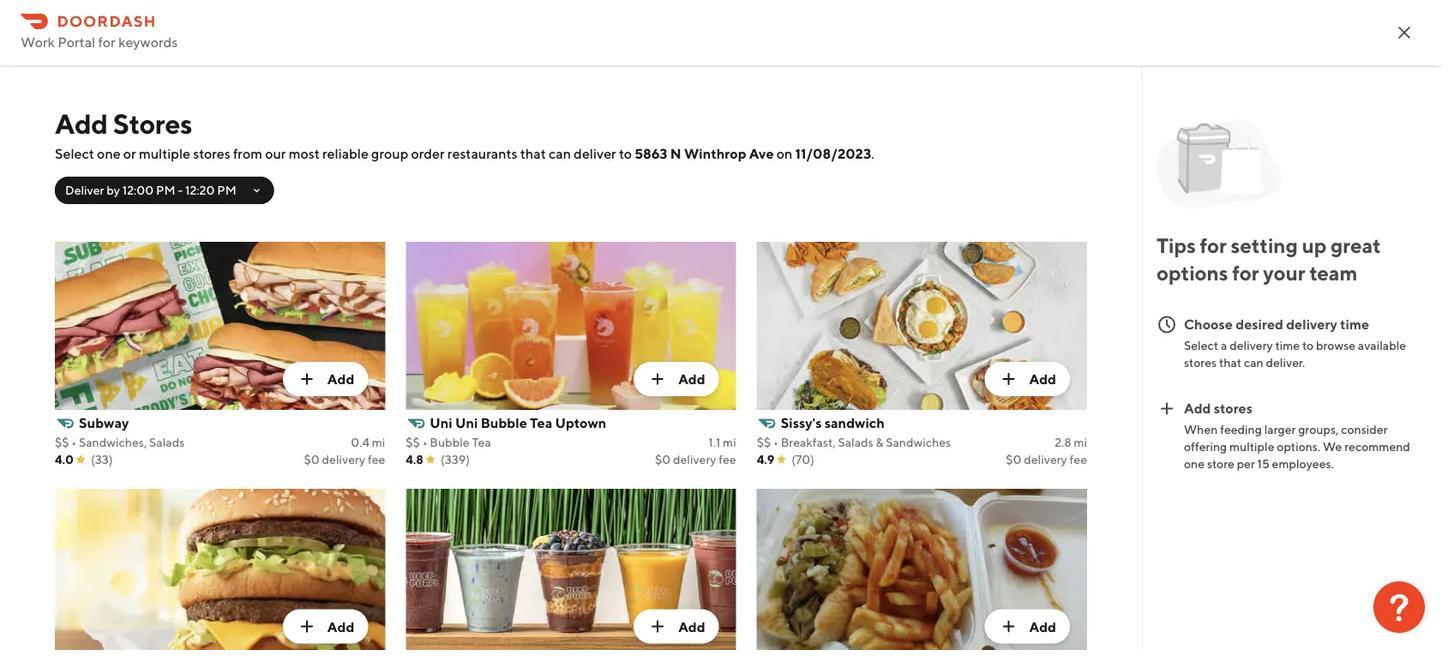 Task type: vqa. For each thing, say whether or not it's contained in the screenshot.
second 'New Order' button from the right
yes



Task type: locate. For each thing, give the bounding box(es) containing it.
• up 4.9
[[774, 435, 779, 450]]

fee
[[368, 453, 385, 467], [719, 453, 736, 467], [1070, 453, 1088, 467]]

2 horizontal spatial $0 delivery fee
[[1006, 453, 1088, 467]]

dashpass for work link
[[0, 178, 274, 213]]

0 horizontal spatial $0 delivery fee
[[304, 453, 385, 467]]

delivery for sissy's sandwich
[[1024, 453, 1068, 467]]

to left 5863
[[619, 145, 632, 162]]

select
[[55, 145, 94, 162], [1184, 338, 1219, 352]]

0 horizontal spatial •
[[71, 435, 77, 450]]

0 vertical spatial bubble
[[481, 415, 527, 431]]

0 horizontal spatial can
[[549, 145, 571, 162]]

$0 for sissy's
[[1006, 453, 1022, 467]]

bubble up $$ • bubble tea
[[481, 415, 527, 431]]

&
[[876, 435, 884, 450]]

3 fee from the left
[[1070, 453, 1088, 467]]

doordash.com
[[89, 491, 182, 507]]

new
[[408, 390, 434, 404], [618, 390, 643, 404], [828, 390, 853, 404], [1038, 390, 1063, 404]]

1 horizontal spatial select
[[1184, 338, 1219, 352]]

up
[[1302, 233, 1327, 258]]

tue
[[576, 333, 599, 350]]

deliver by 12:00 pm - 12:20 pm
[[65, 183, 236, 197]]

0 horizontal spatial one
[[97, 145, 121, 162]]

2.8
[[1055, 435, 1072, 450]]

delivery
[[1287, 316, 1338, 332], [1230, 338, 1273, 352], [322, 453, 365, 467], [673, 453, 717, 467], [1024, 453, 1068, 467]]

expensed meals link
[[0, 103, 274, 137]]

choose
[[1184, 316, 1233, 332]]

fee down 1.1 mi
[[719, 453, 736, 467]]

3 new from the left
[[828, 390, 853, 404]]

2 new order from the left
[[618, 390, 679, 404]]

choose desired delivery time select a delivery time to browse available stores that can deliver.
[[1184, 316, 1407, 369]]

2 salads from the left
[[838, 435, 874, 450]]

1 horizontal spatial $0 delivery fee
[[655, 453, 736, 467]]

$0 delivery fee for uni
[[655, 453, 736, 467]]

options
[[1157, 261, 1229, 285]]

1 $$ from the left
[[55, 435, 69, 450]]

delivery down 2.8
[[1024, 453, 1068, 467]]

2 horizontal spatial to
[[1303, 338, 1314, 352]]

$$ up 4.8
[[406, 435, 420, 450]]

$$ for subway
[[55, 435, 69, 450]]

4.9
[[757, 453, 775, 467]]

that
[[520, 145, 546, 162], [1220, 355, 1242, 369]]

$0 delivery fee down 2.8
[[1006, 453, 1088, 467]]

groups,
[[1299, 422, 1339, 436]]

can left deliver.
[[1244, 355, 1264, 369]]

1 horizontal spatial mi
[[723, 435, 736, 450]]

1 vertical spatial one
[[1184, 456, 1205, 471]]

wed
[[787, 333, 818, 350]]

desired
[[1236, 316, 1284, 332]]

1 pm from the left
[[156, 183, 175, 197]]

1 horizontal spatial that
[[1220, 355, 1242, 369]]

new order button for 7
[[555, 383, 742, 411]]

1 horizontal spatial tea
[[530, 415, 553, 431]]

can left deliver
[[549, 145, 571, 162]]

fee down the 0.4 mi
[[368, 453, 385, 467]]

one down offering
[[1184, 456, 1205, 471]]

add inside add stores when feeding larger groups, consider offering multiple options. we recommend one store per 15 employees.
[[1184, 400, 1212, 416]]

$$ up 4.9
[[757, 435, 771, 450]]

3 mi from the left
[[1074, 435, 1088, 450]]

that right restaurants
[[520, 145, 546, 162]]

order
[[411, 145, 445, 162]]

one inside add stores select one or multiple stores from our most reliable group order restaurants that can deliver to 5863 n winthrop ave on 11/08/2023 .
[[97, 145, 121, 162]]

1 new order from the left
[[408, 390, 469, 404]]

3 • from the left
[[774, 435, 779, 450]]

1 vertical spatial time
[[1276, 338, 1300, 352]]

to left browse
[[1303, 338, 1314, 352]]

portal
[[58, 34, 95, 50], [58, 34, 95, 50]]

1 horizontal spatial time
[[1341, 316, 1370, 332]]

2 vertical spatial to
[[73, 491, 86, 507]]

delivery down desired
[[1230, 338, 1273, 352]]

salads right sandwiches,
[[149, 435, 185, 450]]

$$
[[55, 435, 69, 450], [406, 435, 420, 450], [757, 435, 771, 450]]

2.8 mi
[[1055, 435, 1088, 450]]

select down "choose"
[[1184, 338, 1219, 352]]

1 horizontal spatial $$
[[406, 435, 420, 450]]

1 horizontal spatial to
[[619, 145, 632, 162]]

for inside 'dashpass for work' link
[[114, 187, 131, 204]]

3 $0 delivery fee from the left
[[1006, 453, 1088, 467]]

billing history
[[51, 415, 138, 431]]

2 horizontal spatial mi
[[1074, 435, 1088, 450]]

$0 delivery fee for sissy's
[[1006, 453, 1088, 467]]

2 $0 from the left
[[655, 453, 671, 467]]

4 new order from the left
[[1038, 390, 1099, 404]]

1 vertical spatial multiple
[[1230, 439, 1275, 453]]

2 new order button from the left
[[555, 383, 742, 411]]

new order for 9
[[1038, 390, 1099, 404]]

sissy's
[[781, 415, 822, 431]]

0 horizontal spatial uni
[[430, 415, 453, 431]]

2 horizontal spatial •
[[774, 435, 779, 450]]

most
[[289, 145, 320, 162]]

1 vertical spatial bubble
[[430, 435, 470, 450]]

select down expensed
[[55, 145, 94, 162]]

tea left uptown
[[530, 415, 553, 431]]

1 horizontal spatial fee
[[719, 453, 736, 467]]

add stores select one or multiple stores from our most reliable group order restaurants that can deliver to 5863 n winthrop ave on 11/08/2023 .
[[55, 107, 875, 162]]

1 horizontal spatial •
[[423, 435, 428, 450]]

1 order from the left
[[436, 390, 469, 404]]

11/08/2023
[[796, 145, 871, 162]]

stores inside add stores when feeding larger groups, consider offering multiple options. we recommend one store per 15 employees.
[[1214, 400, 1253, 416]]

1 horizontal spatial uni
[[455, 415, 478, 431]]

new order button up sandwich
[[765, 383, 952, 411]]

per
[[1237, 456, 1255, 471]]

2 horizontal spatial fee
[[1070, 453, 1088, 467]]

deliver
[[65, 183, 104, 197]]

to right go
[[73, 491, 86, 507]]

time up browse
[[1341, 316, 1370, 332]]

new order button up $$ • bubble tea
[[345, 383, 532, 411]]

0 horizontal spatial fee
[[368, 453, 385, 467]]

we
[[1323, 439, 1343, 453]]

new for 9
[[1038, 390, 1063, 404]]

1 new from the left
[[408, 390, 434, 404]]

one
[[97, 145, 121, 162], [1184, 456, 1205, 471]]

vouchers
[[51, 150, 110, 166]]

0 horizontal spatial tea
[[472, 435, 491, 450]]

multiple inside add stores when feeding larger groups, consider offering multiple options. we recommend one store per 15 employees.
[[1230, 439, 1275, 453]]

multiple up per
[[1230, 439, 1275, 453]]

reliable
[[322, 145, 369, 162]]

0 horizontal spatial to
[[73, 491, 86, 507]]

$0 delivery fee
[[304, 453, 385, 467], [655, 453, 736, 467], [1006, 453, 1088, 467]]

0 horizontal spatial mi
[[372, 435, 385, 450]]

new for 6
[[408, 390, 434, 404]]

1 horizontal spatial bubble
[[481, 415, 527, 431]]

1 horizontal spatial multiple
[[1230, 439, 1275, 453]]

offering
[[1184, 439, 1227, 453]]

new order for 6
[[408, 390, 469, 404]]

groups link
[[0, 330, 274, 365]]

1 vertical spatial that
[[1220, 355, 1242, 369]]

multiple down stores
[[139, 145, 190, 162]]

12:00
[[122, 183, 154, 197]]

to inside add stores select one or multiple stores from our most reliable group order restaurants that can deliver to 5863 n winthrop ave on 11/08/2023 .
[[619, 145, 632, 162]]

mi right 2.8
[[1074, 435, 1088, 450]]

0 horizontal spatial select
[[55, 145, 94, 162]]

new order button up uptown
[[555, 383, 742, 411]]

new order button
[[345, 383, 532, 411], [555, 383, 742, 411], [765, 383, 952, 411], [975, 383, 1162, 411]]

time up deliver.
[[1276, 338, 1300, 352]]

stores up the 'feeding'
[[1214, 400, 1253, 416]]

0 vertical spatial to
[[619, 145, 632, 162]]

1 vertical spatial stores
[[1184, 355, 1217, 369]]

10
[[1185, 329, 1207, 353]]

mi for uni
[[723, 435, 736, 450]]

pm right 12:20 on the left
[[217, 183, 236, 197]]

bubble up (339) at the left of the page
[[430, 435, 470, 450]]

mi right 0.4
[[372, 435, 385, 450]]

stores inside choose desired delivery time select a delivery time to browse available stores that can deliver.
[[1184, 355, 1217, 369]]

setting
[[1231, 233, 1298, 258]]

2 order from the left
[[646, 390, 679, 404]]

$0 delivery fee down 1.1
[[655, 453, 736, 467]]

bubble
[[481, 415, 527, 431], [430, 435, 470, 450]]

0 vertical spatial stores
[[193, 145, 230, 162]]

2 $0 delivery fee from the left
[[655, 453, 736, 467]]

one left or
[[97, 145, 121, 162]]

0.4 mi
[[351, 435, 385, 450]]

0 horizontal spatial time
[[1276, 338, 1300, 352]]

fee down the 2.8 mi
[[1070, 453, 1088, 467]]

salads down sandwich
[[838, 435, 874, 450]]

3 new order button from the left
[[765, 383, 952, 411]]

4 new from the left
[[1038, 390, 1063, 404]]

(70)
[[792, 453, 815, 467]]

1 vertical spatial tea
[[472, 435, 491, 450]]

new order button up the 2.8 mi
[[975, 383, 1162, 411]]

2 $$ from the left
[[406, 435, 420, 450]]

order for 7
[[646, 390, 679, 404]]

mi right 1.1
[[723, 435, 736, 450]]

stores left from
[[193, 145, 230, 162]]

1 fee from the left
[[368, 453, 385, 467]]

0 horizontal spatial multiple
[[139, 145, 190, 162]]

stores down 10
[[1184, 355, 1217, 369]]

billing
[[51, 415, 91, 431]]

1 new order button from the left
[[345, 383, 532, 411]]

0 vertical spatial select
[[55, 145, 94, 162]]

4 new order button from the left
[[975, 383, 1162, 411]]

$$ • sandwiches, salads
[[55, 435, 185, 450]]

for
[[98, 34, 116, 50], [98, 34, 116, 50], [114, 187, 131, 204], [1200, 233, 1227, 258], [1233, 261, 1259, 285]]

by
[[107, 183, 120, 197]]

0 horizontal spatial $0
[[304, 453, 320, 467]]

-
[[178, 183, 183, 197]]

pm
[[156, 183, 175, 197], [217, 183, 236, 197]]

• up 4.8
[[423, 435, 428, 450]]

1 • from the left
[[71, 435, 77, 450]]

2 new from the left
[[618, 390, 643, 404]]

2 horizontal spatial $$
[[757, 435, 771, 450]]

0 horizontal spatial pm
[[156, 183, 175, 197]]

• up 4.0 on the bottom
[[71, 435, 77, 450]]

1 salads from the left
[[149, 435, 185, 450]]

support link
[[0, 520, 274, 554]]

1 horizontal spatial salads
[[838, 435, 874, 450]]

0 horizontal spatial bubble
[[430, 435, 470, 450]]

mi for sissy's
[[1074, 435, 1088, 450]]

new order button for 6
[[345, 383, 532, 411]]

0 horizontal spatial $$
[[55, 435, 69, 450]]

3 new order from the left
[[828, 390, 889, 404]]

1 vertical spatial to
[[1303, 338, 1314, 352]]

0 vertical spatial can
[[549, 145, 571, 162]]

0 horizontal spatial salads
[[149, 435, 185, 450]]

1 horizontal spatial pm
[[217, 183, 236, 197]]

0 vertical spatial that
[[520, 145, 546, 162]]

(339)
[[441, 453, 470, 467]]

1 horizontal spatial can
[[1244, 355, 1264, 369]]

$0 delivery fee down 0.4
[[304, 453, 385, 467]]

tea down uni uni bubble tea uptown
[[472, 435, 491, 450]]

dashpass for work
[[51, 187, 169, 204]]

that down "a"
[[1220, 355, 1242, 369]]

4 order from the left
[[1066, 390, 1099, 404]]

great
[[1331, 233, 1381, 258]]

team
[[1310, 261, 1358, 285]]

0.4
[[351, 435, 370, 450]]

delivery down 1.1
[[673, 453, 717, 467]]

$$ up 4.0 on the bottom
[[55, 435, 69, 450]]

open resource center image
[[1374, 582, 1425, 633]]

fee for sissy's
[[1070, 453, 1088, 467]]

multiple inside add stores select one or multiple stores from our most reliable group order restaurants that can deliver to 5863 n winthrop ave on 11/08/2023 .
[[139, 145, 190, 162]]

0 vertical spatial one
[[97, 145, 121, 162]]

pm left -
[[156, 183, 175, 197]]

order
[[436, 390, 469, 404], [646, 390, 679, 404], [856, 390, 889, 404], [1066, 390, 1099, 404]]

3 $0 from the left
[[1006, 453, 1022, 467]]

group orders
[[51, 225, 140, 241]]

3 $$ from the left
[[757, 435, 771, 450]]

sandwiches,
[[79, 435, 147, 450]]

7
[[555, 329, 566, 353]]

1 vertical spatial select
[[1184, 338, 1219, 352]]

•
[[71, 435, 77, 450], [423, 435, 428, 450], [774, 435, 779, 450]]

0 vertical spatial tea
[[530, 415, 553, 431]]

• for subway
[[71, 435, 77, 450]]

new order button for 9
[[975, 383, 1162, 411]]

1 vertical spatial can
[[1244, 355, 1264, 369]]

salads
[[149, 435, 185, 450], [838, 435, 874, 450]]

$0 for uni
[[655, 453, 671, 467]]

1 horizontal spatial one
[[1184, 456, 1205, 471]]

add
[[55, 107, 108, 139], [327, 371, 355, 387], [679, 371, 706, 387], [1030, 371, 1057, 387], [1184, 400, 1212, 416], [327, 618, 355, 635], [679, 618, 706, 635], [1030, 618, 1057, 635]]

select inside choose desired delivery time select a delivery time to browse available stores that can deliver.
[[1184, 338, 1219, 352]]

1 $0 from the left
[[304, 453, 320, 467]]

2 vertical spatial stores
[[1214, 400, 1253, 416]]

2 fee from the left
[[719, 453, 736, 467]]

new order button for 8
[[765, 383, 952, 411]]

2 mi from the left
[[723, 435, 736, 450]]

1 horizontal spatial $0
[[655, 453, 671, 467]]

0 horizontal spatial that
[[520, 145, 546, 162]]

$$ for sissy's sandwich
[[757, 435, 771, 450]]

delivery for subway
[[322, 453, 365, 467]]

can inside add stores select one or multiple stores from our most reliable group order restaurants that can deliver to 5863 n winthrop ave on 11/08/2023 .
[[549, 145, 571, 162]]

3 order from the left
[[856, 390, 889, 404]]

2 • from the left
[[423, 435, 428, 450]]

0 vertical spatial multiple
[[139, 145, 190, 162]]

2 horizontal spatial $0
[[1006, 453, 1022, 467]]

delivery down 0.4
[[322, 453, 365, 467]]



Task type: describe. For each thing, give the bounding box(es) containing it.
2 pm from the left
[[217, 183, 236, 197]]

deliver
[[574, 145, 616, 162]]

$$ • breakfast,  salads & sandwiches
[[757, 435, 951, 450]]

(33)
[[91, 453, 113, 467]]

new order for 7
[[618, 390, 679, 404]]

1 uni from the left
[[430, 415, 453, 431]]

ave
[[749, 145, 774, 162]]

can inside choose desired delivery time select a delivery time to browse available stores that can deliver.
[[1244, 355, 1264, 369]]

to inside choose desired delivery time select a delivery time to browse available stores that can deliver.
[[1303, 338, 1314, 352]]

bubble for •
[[430, 435, 470, 450]]

dashpass
[[51, 187, 111, 204]]

winthrop
[[684, 145, 747, 162]]

.
[[871, 145, 875, 162]]

1.1 mi
[[709, 435, 736, 450]]

that inside choose desired delivery time select a delivery time to browse available stores that can deliver.
[[1220, 355, 1242, 369]]

tea for $$ • bubble tea
[[472, 435, 491, 450]]

1.1
[[709, 435, 721, 450]]

order for 9
[[1066, 390, 1099, 404]]

employees link
[[0, 292, 274, 327]]

groups
[[51, 339, 98, 356]]

9
[[975, 329, 987, 353]]

1 $0 delivery fee from the left
[[304, 453, 385, 467]]

employees
[[51, 301, 120, 318]]

6
[[345, 329, 357, 353]]

4.0
[[55, 453, 74, 467]]

larger
[[1265, 422, 1296, 436]]

group orders link
[[0, 216, 274, 250]]

options.
[[1277, 439, 1321, 453]]

select inside add stores select one or multiple stores from our most reliable group order restaurants that can deliver to 5863 n winthrop ave on 11/08/2023 .
[[55, 145, 94, 162]]

browse
[[1316, 338, 1356, 352]]

8
[[765, 329, 777, 353]]

add stores when feeding larger groups, consider offering multiple options. we recommend one store per 15 employees.
[[1184, 400, 1411, 471]]

$$ • bubble tea
[[406, 435, 491, 450]]

subway
[[79, 415, 129, 431]]

when
[[1184, 422, 1218, 436]]

order for 6
[[436, 390, 469, 404]]

restaurants
[[448, 145, 518, 162]]

• for sissy's sandwich
[[774, 435, 779, 450]]

go to doordash.com
[[51, 491, 182, 507]]

sissy's sandwich
[[781, 415, 885, 431]]

12:20
[[185, 183, 215, 197]]

1 mi from the left
[[372, 435, 385, 450]]

15
[[1258, 456, 1270, 471]]

new order for 8
[[828, 390, 889, 404]]

expensed
[[51, 112, 113, 128]]

delivery for uni uni bubble tea uptown
[[673, 453, 717, 467]]

salads for subway
[[149, 435, 185, 450]]

go to doordash.com link
[[0, 482, 274, 516]]

recommend
[[1345, 439, 1411, 453]]

that inside add stores select one or multiple stores from our most reliable group order restaurants that can deliver to 5863 n winthrop ave on 11/08/2023 .
[[520, 145, 546, 162]]

stores
[[113, 107, 192, 139]]

salads for sissy's sandwich
[[838, 435, 874, 450]]

support
[[51, 529, 102, 545]]

uptown
[[555, 415, 607, 431]]

tea for uni uni bubble tea uptown
[[530, 415, 553, 431]]

one inside add stores when feeding larger groups, consider offering multiple options. we recommend one store per 15 employees.
[[1184, 456, 1205, 471]]

sandwiches
[[886, 435, 951, 450]]

payment methods
[[51, 377, 166, 393]]

uni uni bubble tea uptown
[[430, 415, 607, 431]]

stores inside add stores select one or multiple stores from our most reliable group order restaurants that can deliver to 5863 n winthrop ave on 11/08/2023 .
[[193, 145, 230, 162]]

$$ for uni uni bubble tea uptown
[[406, 435, 420, 450]]

payment methods link
[[0, 368, 274, 402]]

to inside "go to doordash.com" link
[[73, 491, 86, 507]]

vouchers link
[[0, 141, 274, 175]]

go
[[51, 491, 71, 507]]

a
[[1221, 338, 1228, 352]]

our
[[265, 145, 286, 162]]

0 vertical spatial time
[[1341, 316, 1370, 332]]

payment
[[51, 377, 107, 393]]

2 uni from the left
[[455, 415, 478, 431]]

thu
[[997, 333, 1022, 350]]

deliver by 12:00 pm - 12:20 pm button
[[55, 177, 274, 204]]

billing history link
[[0, 406, 274, 440]]

delivery up browse
[[1287, 316, 1338, 332]]

group
[[371, 145, 408, 162]]

feeding
[[1221, 422, 1262, 436]]

fri
[[1217, 333, 1235, 350]]

orders
[[95, 225, 140, 241]]

store
[[1208, 456, 1235, 471]]

add inside add stores select one or multiple stores from our most reliable group order restaurants that can deliver to 5863 n winthrop ave on 11/08/2023 .
[[55, 107, 108, 139]]

consider
[[1342, 422, 1388, 436]]

sandwich
[[825, 415, 885, 431]]

fee for uni
[[719, 453, 736, 467]]

bubble for uni
[[481, 415, 527, 431]]

new for 8
[[828, 390, 853, 404]]

order for 8
[[856, 390, 889, 404]]

mon
[[368, 333, 397, 350]]

• for uni uni bubble tea uptown
[[423, 435, 428, 450]]

expensed meals
[[51, 112, 153, 128]]

tips for setting up great options for your team
[[1157, 233, 1381, 285]]

new for 7
[[618, 390, 643, 404]]

methods
[[110, 377, 166, 393]]

or
[[123, 145, 136, 162]]

on
[[777, 145, 793, 162]]

available
[[1358, 338, 1407, 352]]

4.8
[[406, 453, 424, 467]]

employees.
[[1272, 456, 1334, 471]]

breakfast,
[[781, 435, 836, 450]]

close image
[[1395, 22, 1415, 43]]

from
[[233, 145, 262, 162]]

meals
[[116, 112, 153, 128]]

n
[[671, 145, 682, 162]]



